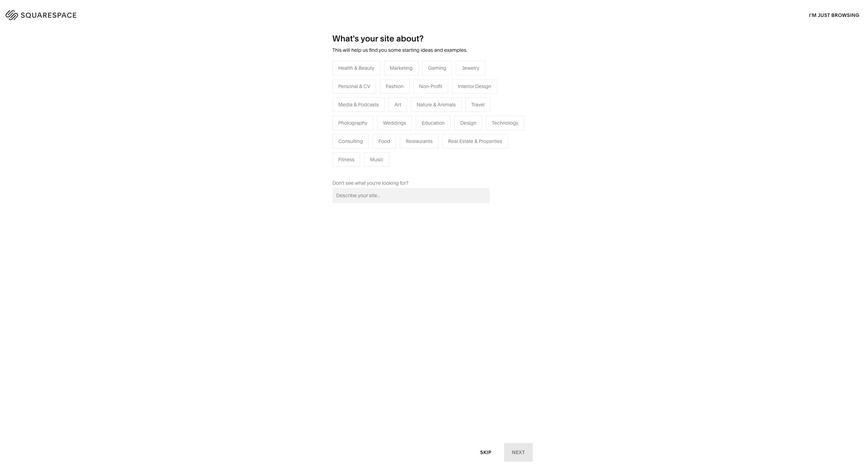 Task type: vqa. For each thing, say whether or not it's contained in the screenshot.
Resources button
no



Task type: locate. For each thing, give the bounding box(es) containing it.
media
[[339, 102, 353, 108], [359, 141, 374, 147]]

1 horizontal spatial weddings
[[383, 120, 407, 126]]

media & podcasts down restaurants link
[[359, 141, 400, 147]]

this
[[333, 47, 342, 53]]

estate
[[460, 138, 474, 144]]

next
[[512, 449, 525, 456]]

0 vertical spatial media
[[339, 102, 353, 108]]

0 vertical spatial weddings
[[383, 120, 407, 126]]

& up "education" option
[[434, 102, 437, 108]]

Health & Beauty radio
[[333, 61, 380, 75]]

0 horizontal spatial media
[[339, 102, 353, 108]]

real estate & properties
[[449, 138, 503, 144]]

podcasts down cv
[[358, 102, 379, 108]]

will
[[343, 47, 350, 53]]

0 vertical spatial media & podcasts
[[339, 102, 379, 108]]

i'm just browsing link
[[810, 6, 860, 25]]

&
[[354, 65, 358, 71], [359, 83, 363, 89], [354, 102, 357, 108], [434, 102, 437, 108], [447, 120, 450, 126], [449, 131, 452, 137], [475, 138, 478, 144], [375, 141, 378, 147], [314, 151, 317, 158]]

media up events at the top left of page
[[359, 141, 374, 147]]

0 vertical spatial animals
[[438, 102, 456, 108]]

& up real
[[449, 131, 452, 137]]

podcasts inside radio
[[358, 102, 379, 108]]

& inside 'option'
[[475, 138, 478, 144]]

animals
[[438, 102, 456, 108], [453, 131, 471, 137]]

non- inside radio
[[419, 83, 431, 89]]

Gaming radio
[[423, 61, 453, 75]]

education
[[422, 120, 445, 126]]

non- up nature & animals radio
[[419, 83, 431, 89]]

site
[[380, 34, 395, 44]]

& right 'home'
[[447, 120, 450, 126]]

home & decor
[[432, 120, 466, 126]]

fitness
[[432, 141, 448, 147], [339, 156, 355, 163]]

1 vertical spatial restaurants
[[406, 138, 433, 144]]

animals up home & decor
[[438, 102, 456, 108]]

nature down non-profit radio
[[417, 102, 432, 108]]

us
[[363, 47, 368, 53]]

fitness left real
[[432, 141, 448, 147]]

design up nature & animals link
[[461, 120, 477, 126]]

i'm just browsing
[[810, 12, 860, 18]]

media & podcasts down personal & cv
[[339, 102, 379, 108]]

nature
[[417, 102, 432, 108], [432, 131, 448, 137]]

professional
[[286, 131, 314, 137]]

media down personal
[[339, 102, 353, 108]]

restaurants down education
[[406, 138, 433, 144]]

travel
[[472, 102, 485, 108], [359, 120, 373, 126]]

weddings down art
[[383, 120, 407, 126]]

0 vertical spatial podcasts
[[358, 102, 379, 108]]

0 horizontal spatial weddings
[[359, 162, 383, 168]]

just
[[818, 12, 831, 18]]

nature & animals
[[417, 102, 456, 108], [432, 131, 471, 137]]

beauty
[[359, 65, 375, 71]]

animals up estate
[[453, 131, 471, 137]]

0 vertical spatial travel
[[472, 102, 485, 108]]

weddings down events link
[[359, 162, 383, 168]]

weddings
[[383, 120, 407, 126], [359, 162, 383, 168]]

podcasts
[[358, 102, 379, 108], [379, 141, 400, 147]]

0 vertical spatial design
[[476, 83, 492, 89]]

0 horizontal spatial travel
[[359, 120, 373, 126]]

1 horizontal spatial media
[[359, 141, 374, 147]]

1 vertical spatial media & podcasts
[[359, 141, 400, 147]]

non-
[[419, 83, 431, 89], [318, 151, 330, 158]]

& left food
[[375, 141, 378, 147]]

events link
[[359, 151, 381, 158]]

profit
[[431, 83, 443, 89]]

dario image
[[342, 260, 524, 471]]

health
[[339, 65, 353, 71]]

consulting
[[339, 138, 363, 144]]

don't
[[333, 180, 345, 186]]

0 horizontal spatial restaurants
[[359, 131, 386, 137]]

0 vertical spatial restaurants
[[359, 131, 386, 137]]

design right interior
[[476, 83, 492, 89]]

looking
[[382, 180, 399, 186]]

see
[[346, 180, 354, 186]]

design
[[476, 83, 492, 89], [461, 120, 477, 126]]

0 vertical spatial nature & animals
[[417, 102, 456, 108]]

1 vertical spatial travel
[[359, 120, 373, 126]]

what
[[355, 180, 366, 186]]

& down personal & cv
[[354, 102, 357, 108]]

0 vertical spatial non-
[[419, 83, 431, 89]]

weddings inside option
[[383, 120, 407, 126]]

Travel radio
[[466, 97, 491, 112]]

media & podcasts
[[339, 102, 379, 108], [359, 141, 400, 147]]

& right community
[[314, 151, 317, 158]]

non-profit
[[419, 83, 443, 89]]

1 vertical spatial fitness
[[339, 156, 355, 163]]

weddings link
[[359, 162, 389, 168]]

restaurants
[[359, 131, 386, 137], [406, 138, 433, 144]]

for?
[[400, 180, 409, 186]]

nature & animals down profit
[[417, 102, 456, 108]]

fitness down consulting
[[339, 156, 355, 163]]

1 horizontal spatial non-
[[419, 83, 431, 89]]

0 horizontal spatial fitness
[[339, 156, 355, 163]]

1 vertical spatial media
[[359, 141, 374, 147]]

fitness link
[[432, 141, 455, 147]]

1 vertical spatial podcasts
[[379, 141, 400, 147]]

find
[[369, 47, 378, 53]]

travel up restaurants link
[[359, 120, 373, 126]]

cv
[[364, 83, 371, 89]]

nature inside radio
[[417, 102, 432, 108]]

services
[[315, 131, 335, 137]]

nature & animals up real
[[432, 131, 471, 137]]

what's your site about? this will help us find you some starting ideas and examples.
[[333, 34, 468, 53]]

community & non-profits
[[286, 151, 344, 158]]

restaurants down travel 'link'
[[359, 131, 386, 137]]

0 vertical spatial nature
[[417, 102, 432, 108]]

community
[[286, 151, 313, 158]]

Design radio
[[455, 116, 483, 130]]

1 horizontal spatial fitness
[[432, 141, 448, 147]]

Interior Design radio
[[452, 79, 498, 94]]

Nature & Animals radio
[[411, 97, 462, 112]]

& right estate
[[475, 138, 478, 144]]

nature down 'home'
[[432, 131, 448, 137]]

0 horizontal spatial non-
[[318, 151, 330, 158]]

Marketing radio
[[384, 61, 419, 75]]

podcasts down restaurants link
[[379, 141, 400, 147]]

properties
[[479, 138, 503, 144]]

products button
[[369, 24, 403, 52]]

travel down interior design
[[472, 102, 485, 108]]

1 vertical spatial nature
[[432, 131, 448, 137]]

interior
[[458, 83, 474, 89]]

1 horizontal spatial restaurants
[[406, 138, 433, 144]]

1 vertical spatial nature & animals
[[432, 131, 471, 137]]

help
[[352, 47, 362, 53]]

Non-Profit radio
[[414, 79, 449, 94]]

non- down services
[[318, 151, 330, 158]]

Food radio
[[373, 134, 396, 149]]

Technology radio
[[486, 116, 525, 130]]

professional services
[[286, 131, 335, 137]]

1 horizontal spatial travel
[[472, 102, 485, 108]]

restaurants inside option
[[406, 138, 433, 144]]



Task type: describe. For each thing, give the bounding box(es) containing it.
1 vertical spatial weddings
[[359, 162, 383, 168]]

fashion
[[386, 83, 404, 89]]

you're
[[367, 180, 381, 186]]

ideas
[[421, 47, 433, 53]]

personal & cv
[[339, 83, 371, 89]]

marketing
[[390, 65, 413, 71]]

jewelry
[[462, 65, 480, 71]]

1 vertical spatial animals
[[453, 131, 471, 137]]

food
[[379, 138, 391, 144]]

media & podcasts link
[[359, 141, 407, 147]]

interior design
[[458, 83, 492, 89]]

media & podcasts inside radio
[[339, 102, 379, 108]]

1 vertical spatial non-
[[318, 151, 330, 158]]

Consulting radio
[[333, 134, 369, 149]]

next button
[[505, 443, 533, 462]]

Personal & CV radio
[[333, 79, 376, 94]]

some
[[389, 47, 401, 53]]

decor
[[452, 120, 466, 126]]

Art radio
[[389, 97, 407, 112]]

animals inside radio
[[438, 102, 456, 108]]

real
[[449, 138, 458, 144]]

Music radio
[[364, 152, 390, 167]]

health & beauty
[[339, 65, 375, 71]]

Jewelry radio
[[456, 61, 486, 75]]

Photography radio
[[333, 116, 374, 130]]

Real Estate & Properties radio
[[443, 134, 508, 149]]

photography
[[339, 120, 368, 126]]

profits
[[330, 151, 344, 158]]

Fitness radio
[[333, 152, 361, 167]]

templates link
[[416, 24, 446, 52]]

and
[[435, 47, 443, 53]]

your
[[361, 34, 378, 44]]

restaurants link
[[359, 131, 393, 137]]

what's
[[333, 34, 359, 44]]

Fashion radio
[[380, 79, 410, 94]]

music
[[370, 156, 384, 163]]

personal
[[339, 83, 358, 89]]

& right "health"
[[354, 65, 358, 71]]

fitness inside 'option'
[[339, 156, 355, 163]]

home
[[432, 120, 446, 126]]

templates
[[416, 35, 446, 41]]

skip button
[[473, 443, 499, 462]]

travel inside option
[[472, 102, 485, 108]]

examples.
[[444, 47, 468, 53]]

Don't see what you're looking for? field
[[333, 188, 490, 203]]

Weddings radio
[[377, 116, 412, 130]]

about?
[[397, 34, 424, 44]]

nature & animals link
[[432, 131, 478, 137]]

1 vertical spatial design
[[461, 120, 477, 126]]

you
[[379, 47, 387, 53]]

professional services link
[[286, 131, 342, 137]]

& left cv
[[359, 83, 363, 89]]

skip
[[481, 449, 492, 456]]

don't see what you're looking for?
[[333, 180, 409, 186]]

gaming
[[428, 65, 447, 71]]

technology
[[492, 120, 519, 126]]

events
[[359, 151, 374, 158]]

0 vertical spatial fitness
[[432, 141, 448, 147]]

home & decor link
[[432, 120, 473, 126]]

what's your site about? main content
[[0, 0, 866, 471]]

nature & animals inside radio
[[417, 102, 456, 108]]

travel link
[[359, 120, 380, 126]]

art
[[395, 102, 401, 108]]

community & non-profits link
[[286, 151, 351, 158]]

Education radio
[[416, 116, 451, 130]]

Media & Podcasts radio
[[333, 97, 385, 112]]

browsing
[[832, 12, 860, 18]]

products
[[369, 35, 397, 41]]

Restaurants radio
[[400, 134, 439, 149]]

i'm
[[810, 12, 817, 18]]

starting
[[403, 47, 420, 53]]

media inside media & podcasts radio
[[339, 102, 353, 108]]



